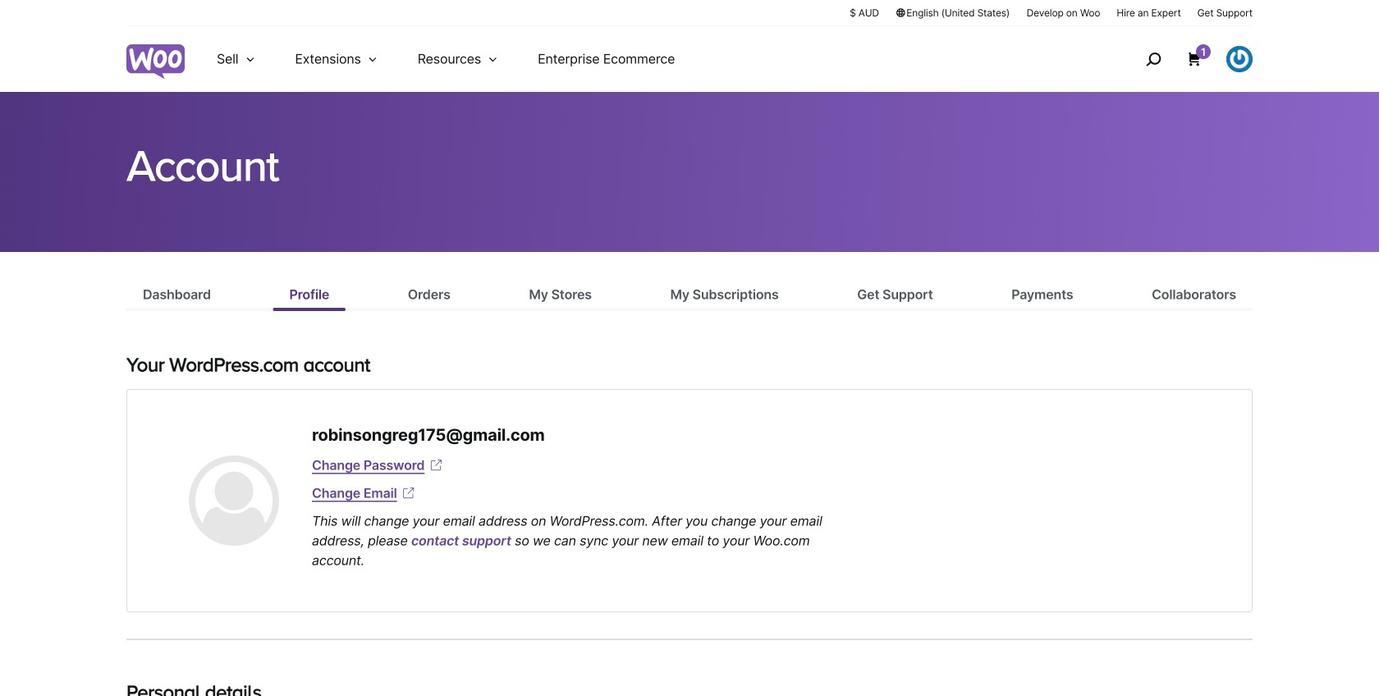 Task type: locate. For each thing, give the bounding box(es) containing it.
external link image
[[428, 458, 445, 474], [401, 485, 417, 502]]

0 vertical spatial external link image
[[428, 458, 445, 474]]

0 horizontal spatial external link image
[[401, 485, 417, 502]]

1 vertical spatial external link image
[[401, 485, 417, 502]]



Task type: describe. For each thing, give the bounding box(es) containing it.
1 horizontal spatial external link image
[[428, 458, 445, 474]]

open account menu image
[[1227, 46, 1253, 72]]

search image
[[1141, 46, 1167, 72]]

service navigation menu element
[[1111, 32, 1253, 86]]

gravatar image image
[[189, 456, 279, 546]]



Task type: vqa. For each thing, say whether or not it's contained in the screenshot.
external link image
yes



